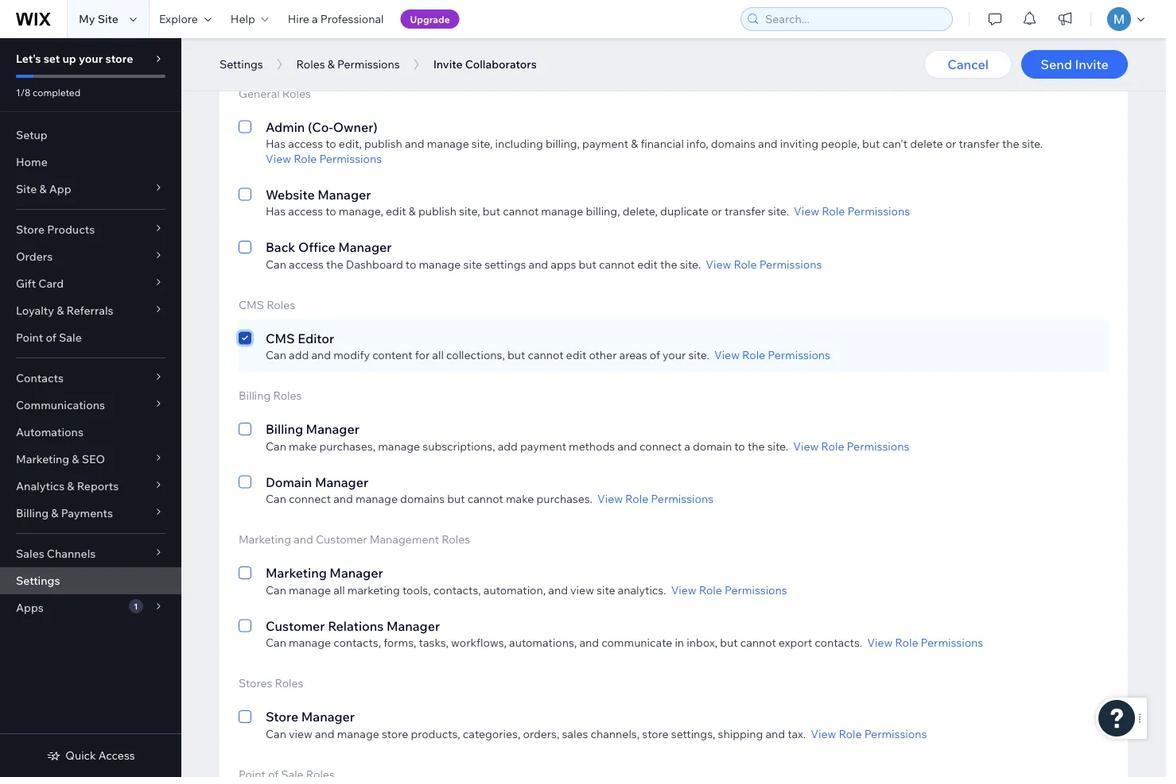 Task type: describe. For each thing, give the bounding box(es) containing it.
app
[[49, 182, 71, 196]]

billing, inside the website manager has access to manage, edit & publish site, but cannot manage billing, delete, duplicate or transfer site. view role permissions
[[586, 204, 620, 218]]

financial
[[641, 137, 684, 151]]

contacts, inside customer relations manager can manage contacts, forms, tasks, workflows, automations, and communicate in inbox, but cannot export contacts. view role permissions
[[333, 636, 381, 650]]

hire
[[288, 12, 309, 26]]

cancel
[[948, 56, 989, 72]]

but inside admin (co-owner) has access to edit, publish and manage site, including billing, payment & financial info, domains and inviting people, but can't delete or transfer the site. view role permissions
[[862, 137, 880, 151]]

customer relations manager can manage contacts, forms, tasks, workflows, automations, and communicate in inbox, but cannot export contacts. view role permissions
[[266, 618, 983, 650]]

publish inside the website manager has access to manage, edit & publish site, but cannot manage billing, delete, duplicate or transfer site. view role permissions
[[418, 204, 456, 218]]

view inside cms editor can add and modify content for all collections, but cannot edit other areas of your site. view role permissions
[[714, 348, 740, 362]]

cannot inside customer relations manager can manage contacts, forms, tasks, workflows, automations, and communicate in inbox, but cannot export contacts. view role permissions
[[740, 636, 776, 650]]

collections,
[[446, 348, 505, 362]]

marketing & seo button
[[0, 446, 181, 473]]

2 horizontal spatial store
[[642, 727, 669, 741]]

to inside the website manager has access to manage, edit & publish site, but cannot manage billing, delete, duplicate or transfer site. view role permissions
[[326, 204, 336, 218]]

completed
[[33, 86, 81, 98]]

but inside the website manager has access to manage, edit & publish site, but cannot manage billing, delete, duplicate or transfer site. view role permissions
[[483, 204, 500, 218]]

permissions inside store manager can view and manage store products, categories, orders, sales channels, store settings, shipping and tax. view role permissions
[[864, 727, 927, 741]]

manage
[[733, 51, 775, 64]]

marketing for manager
[[266, 566, 327, 581]]

access inside the website manager has access to manage, edit & publish site, but cannot manage billing, delete, duplicate or transfer site. view role permissions
[[288, 204, 323, 218]]

view role permissions button for customer relations manager
[[867, 636, 983, 651]]

roles right management
[[442, 533, 470, 547]]

role inside the "domain manager can connect and manage domains but cannot make purchases. view role permissions"
[[625, 492, 648, 506]]

domains inside admin (co-owner) has access to edit, publish and manage site, including billing, payment & financial info, domains and inviting people, but can't delete or transfer the site. view role permissions
[[711, 137, 756, 151]]

1
[[134, 602, 138, 612]]

site. inside admin (co-owner) has access to edit, publish and manage site, including billing, payment & financial info, domains and inviting people, but can't delete or transfer the site. view role permissions
[[1022, 137, 1043, 151]]

and inside the marketing manager can manage all marketing tools, contacts, automation, and view site analytics. view role permissions
[[548, 583, 568, 597]]

the inside role(s) * select one or more roles for the people you're inviting. to create roles or edit permissions, go to manage roles.
[[384, 51, 402, 64]]

home link
[[0, 149, 181, 176]]

and inside customer relations manager can manage contacts, forms, tasks, workflows, automations, and communicate in inbox, but cannot export contacts. view role permissions
[[579, 636, 599, 650]]

apps
[[16, 601, 44, 615]]

automations link
[[0, 419, 181, 446]]

to inside the billing manager can make purchases, manage subscriptions, add payment methods and connect a domain to the site. view role permissions
[[734, 439, 745, 453]]

site inside popup button
[[16, 182, 37, 196]]

customer inside customer relations manager can manage contacts, forms, tasks, workflows, automations, and communicate in inbox, but cannot export contacts. view role permissions
[[266, 618, 325, 634]]

make inside the "domain manager can connect and manage domains but cannot make purchases. view role permissions"
[[506, 492, 534, 506]]

site. inside cms editor can add and modify content for all collections, but cannot edit other areas of your site. view role permissions
[[688, 348, 709, 362]]

manage inside admin (co-owner) has access to edit, publish and manage site, including billing, payment & financial info, domains and inviting people, but can't delete or transfer the site. view role permissions
[[427, 137, 469, 151]]

domains inside the "domain manager can connect and manage domains but cannot make purchases. view role permissions"
[[400, 492, 445, 506]]

manage inside the marketing manager can manage all marketing tools, contacts, automation, and view site analytics. view role permissions
[[289, 583, 331, 597]]

sale
[[59, 331, 82, 345]]

to
[[521, 51, 533, 64]]

setup
[[16, 128, 48, 142]]

permissions,
[[635, 51, 701, 64]]

transfer inside the website manager has access to manage, edit & publish site, but cannot manage billing, delete, duplicate or transfer site. view role permissions
[[725, 204, 765, 218]]

site & app
[[16, 182, 71, 196]]

collaborators
[[465, 57, 537, 71]]

card
[[38, 277, 64, 291]]

point of sale link
[[0, 325, 181, 352]]

methods
[[569, 439, 615, 453]]

cannot inside the "domain manager can connect and manage domains but cannot make purchases. view role permissions"
[[468, 492, 503, 506]]

admin
[[266, 119, 305, 135]]

view role permissions button for back office manager
[[706, 257, 822, 272]]

view role permissions button for domain manager
[[597, 492, 714, 507]]

channels,
[[591, 727, 640, 741]]

manager inside customer relations manager can manage contacts, forms, tasks, workflows, automations, and communicate in inbox, but cannot export contacts. view role permissions
[[387, 618, 440, 634]]

& for payments
[[51, 507, 58, 521]]

send invite button
[[1021, 50, 1128, 79]]

upgrade
[[410, 13, 450, 25]]

0 vertical spatial a
[[312, 12, 318, 26]]

cannot inside back office manager can access the dashboard to manage site settings and apps but cannot edit the site. view role permissions
[[599, 257, 635, 271]]

site, inside the website manager has access to manage, edit & publish site, but cannot manage billing, delete, duplicate or transfer site. view role permissions
[[459, 204, 480, 218]]

duplicate
[[660, 204, 709, 218]]

let's set up your store
[[16, 52, 133, 66]]

permissions inside the marketing manager can manage all marketing tools, contacts, automation, and view site analytics. view role permissions
[[725, 583, 787, 597]]

view inside back office manager can access the dashboard to manage site settings and apps but cannot edit the site. view role permissions
[[706, 257, 731, 271]]

info,
[[686, 137, 708, 151]]

permissions inside customer relations manager can manage contacts, forms, tasks, workflows, automations, and communicate in inbox, but cannot export contacts. view role permissions
[[921, 636, 983, 650]]

& for app
[[39, 182, 47, 196]]

cms roles
[[239, 298, 295, 312]]

but inside customer relations manager can manage contacts, forms, tasks, workflows, automations, and communicate in inbox, but cannot export contacts. view role permissions
[[720, 636, 738, 650]]

sales channels
[[16, 547, 96, 561]]

loyalty & referrals button
[[0, 297, 181, 325]]

and inside the billing manager can make purchases, manage subscriptions, add payment methods and connect a domain to the site. view role permissions
[[618, 439, 637, 453]]

other
[[589, 348, 617, 362]]

0 vertical spatial customer
[[316, 533, 367, 547]]

or inside the website manager has access to manage, edit & publish site, but cannot manage billing, delete, duplicate or transfer site. view role permissions
[[711, 204, 722, 218]]

view role permissions button for marketing manager
[[671, 583, 787, 598]]

roles for admin
[[282, 86, 311, 100]]

dashboard
[[346, 257, 403, 271]]

publish inside admin (co-owner) has access to edit, publish and manage site, including billing, payment & financial info, domains and inviting people, but can't delete or transfer the site. view role permissions
[[364, 137, 402, 151]]

domain
[[266, 474, 312, 490]]

management
[[370, 533, 439, 547]]

payment inside the billing manager can make purchases, manage subscriptions, add payment methods and connect a domain to the site. view role permissions
[[520, 439, 566, 453]]

purchases,
[[319, 439, 376, 453]]

1/8 completed
[[16, 86, 81, 98]]

marketing
[[347, 583, 400, 597]]

back
[[266, 239, 295, 255]]

edit inside back office manager can access the dashboard to manage site settings and apps but cannot edit the site. view role permissions
[[637, 257, 658, 271]]

owner)
[[333, 119, 378, 135]]

can for marketing manager
[[266, 583, 286, 597]]

sales channels button
[[0, 541, 181, 568]]

all inside cms editor can add and modify content for all collections, but cannot edit other areas of your site. view role permissions
[[432, 348, 444, 362]]

1/8
[[16, 86, 30, 98]]

you're
[[443, 51, 475, 64]]

edit inside cms editor can add and modify content for all collections, but cannot edit other areas of your site. view role permissions
[[566, 348, 586, 362]]

settings button
[[212, 52, 271, 76]]

can inside customer relations manager can manage contacts, forms, tasks, workflows, automations, and communicate in inbox, but cannot export contacts. view role permissions
[[266, 636, 286, 650]]

store for manager
[[266, 710, 298, 725]]

has inside the website manager has access to manage, edit & publish site, but cannot manage billing, delete, duplicate or transfer site. view role permissions
[[266, 204, 286, 218]]

& inside admin (co-owner) has access to edit, publish and manage site, including billing, payment & financial info, domains and inviting people, but can't delete or transfer the site. view role permissions
[[631, 137, 638, 151]]

edit,
[[339, 137, 362, 151]]

invite collaborators
[[433, 57, 537, 71]]

shipping
[[718, 727, 763, 741]]

domain manager can connect and manage domains but cannot make purchases. view role permissions
[[266, 474, 714, 506]]

access for (co-
[[288, 137, 323, 151]]

store for products
[[16, 223, 45, 237]]

sidebar element
[[0, 38, 181, 778]]

& for permissions
[[328, 57, 335, 71]]

view inside the website manager has access to manage, edit & publish site, but cannot manage billing, delete, duplicate or transfer site. view role permissions
[[794, 204, 819, 218]]

explore
[[159, 12, 198, 26]]

manage inside the "domain manager can connect and manage domains but cannot make purchases. view role permissions"
[[356, 492, 398, 506]]

more
[[310, 51, 337, 64]]

manager for marketing manager
[[330, 566, 383, 581]]

role inside cms editor can add and modify content for all collections, but cannot edit other areas of your site. view role permissions
[[742, 348, 765, 362]]

& for reports
[[67, 480, 74, 494]]

transfer inside admin (co-owner) has access to edit, publish and manage site, including billing, payment & financial info, domains and inviting people, but can't delete or transfer the site. view role permissions
[[959, 137, 1000, 151]]

the inside admin (co-owner) has access to edit, publish and manage site, including billing, payment & financial info, domains and inviting people, but can't delete or transfer the site. view role permissions
[[1002, 137, 1019, 151]]

view inside the billing manager can make purchases, manage subscriptions, add payment methods and connect a domain to the site. view role permissions
[[793, 439, 819, 453]]

office
[[298, 239, 335, 255]]

point
[[16, 331, 43, 345]]

can for billing manager
[[266, 439, 286, 453]]

view inside the marketing manager can manage all marketing tools, contacts, automation, and view site analytics. view role permissions
[[671, 583, 696, 597]]

roles & permissions
[[296, 57, 400, 71]]

permissions inside the billing manager can make purchases, manage subscriptions, add payment methods and connect a domain to the site. view role permissions
[[847, 439, 909, 453]]

can inside back office manager can access the dashboard to manage site settings and apps but cannot edit the site. view role permissions
[[266, 257, 286, 271]]

products,
[[411, 727, 460, 741]]

manage inside customer relations manager can manage contacts, forms, tasks, workflows, automations, and communicate in inbox, but cannot export contacts. view role permissions
[[289, 636, 331, 650]]

inviting
[[780, 137, 819, 151]]

quick access
[[65, 749, 135, 763]]

contacts button
[[0, 365, 181, 392]]

stores roles
[[239, 677, 303, 691]]

permissions inside cms editor can add and modify content for all collections, but cannot edit other areas of your site. view role permissions
[[768, 348, 830, 362]]

cms editor can add and modify content for all collections, but cannot edit other areas of your site. view role permissions
[[266, 330, 830, 362]]

my
[[79, 12, 95, 26]]

payment inside admin (co-owner) has access to edit, publish and manage site, including billing, payment & financial info, domains and inviting people, but can't delete or transfer the site. view role permissions
[[582, 137, 628, 151]]

set
[[44, 52, 60, 66]]

tasks,
[[419, 636, 449, 650]]

2 roles from the left
[[571, 51, 596, 64]]

delete
[[910, 137, 943, 151]]

general roles
[[239, 86, 311, 100]]

access
[[98, 749, 135, 763]]

view inside store manager can view and manage store products, categories, orders, sales channels, store settings, shipping and tax. view role permissions
[[811, 727, 836, 741]]

automation,
[[483, 583, 546, 597]]

view inside store manager can view and manage store products, categories, orders, sales channels, store settings, shipping and tax. view role permissions
[[289, 727, 313, 741]]

relations
[[328, 618, 384, 634]]

or right one
[[296, 51, 307, 64]]

automations
[[16, 426, 83, 439]]

manager for store manager
[[301, 710, 355, 725]]

website
[[266, 187, 315, 202]]

can for cms editor
[[266, 348, 286, 362]]

store manager can view and manage store products, categories, orders, sales channels, store settings, shipping and tax. view role permissions
[[266, 710, 927, 741]]

manage,
[[339, 204, 383, 218]]

has inside admin (co-owner) has access to edit, publish and manage site, including billing, payment & financial info, domains and inviting people, but can't delete or transfer the site. view role permissions
[[266, 137, 286, 151]]

site. inside the billing manager can make purchases, manage subscriptions, add payment methods and connect a domain to the site. view role permissions
[[767, 439, 788, 453]]

marketing & seo
[[16, 453, 105, 467]]

can for store manager
[[266, 727, 286, 741]]

contacts
[[16, 371, 64, 385]]

role inside the website manager has access to manage, edit & publish site, but cannot manage billing, delete, duplicate or transfer site. view role permissions
[[822, 204, 845, 218]]

your inside cms editor can add and modify content for all collections, but cannot edit other areas of your site. view role permissions
[[663, 348, 686, 362]]

including
[[495, 137, 543, 151]]

hire a professional
[[288, 12, 384, 26]]

permissions inside button
[[337, 57, 400, 71]]

edit inside the website manager has access to manage, edit & publish site, but cannot manage billing, delete, duplicate or transfer site. view role permissions
[[386, 204, 406, 218]]

view inside the "domain manager can connect and manage domains but cannot make purchases. view role permissions"
[[597, 492, 623, 506]]

areas
[[619, 348, 647, 362]]

products
[[47, 223, 95, 237]]

create
[[536, 51, 569, 64]]

role inside store manager can view and manage store products, categories, orders, sales channels, store settings, shipping and tax. view role permissions
[[839, 727, 862, 741]]

connect inside the billing manager can make purchases, manage subscriptions, add payment methods and connect a domain to the site. view role permissions
[[640, 439, 682, 453]]

roles for cms
[[267, 298, 295, 312]]



Task type: vqa. For each thing, say whether or not it's contained in the screenshot.
4 in the Sidebar ELEMENT
no



Task type: locate. For each thing, give the bounding box(es) containing it.
& down analytics & reports
[[51, 507, 58, 521]]

0 vertical spatial view
[[570, 583, 594, 597]]

2 can from the top
[[266, 348, 286, 362]]

workflows,
[[451, 636, 507, 650]]

billing, right including
[[546, 137, 580, 151]]

one
[[274, 51, 294, 64]]

manage inside the billing manager can make purchases, manage subscriptions, add payment methods and connect a domain to the site. view role permissions
[[378, 439, 420, 453]]

settings,
[[671, 727, 715, 741]]

website manager has access to manage, edit & publish site, but cannot manage billing, delete, duplicate or transfer site. view role permissions
[[266, 187, 910, 218]]

0 vertical spatial transfer
[[959, 137, 1000, 151]]

& right manage,
[[409, 204, 416, 218]]

manage down relations
[[289, 636, 331, 650]]

settings inside button
[[220, 57, 263, 71]]

but
[[862, 137, 880, 151], [483, 204, 500, 218], [579, 257, 596, 271], [507, 348, 525, 362], [447, 492, 465, 506], [720, 636, 738, 650]]

1 vertical spatial access
[[288, 204, 323, 218]]

gift
[[16, 277, 36, 291]]

site left settings
[[463, 257, 482, 271]]

roles up admin
[[282, 86, 311, 100]]

view
[[570, 583, 594, 597], [289, 727, 313, 741]]

reports
[[77, 480, 119, 494]]

1 horizontal spatial contacts,
[[433, 583, 481, 597]]

payment left financial
[[582, 137, 628, 151]]

marketing for and
[[239, 533, 291, 547]]

0 vertical spatial store
[[16, 223, 45, 237]]

1 horizontal spatial site
[[597, 583, 615, 597]]

None checkbox
[[239, 117, 251, 166], [239, 329, 251, 363], [239, 473, 251, 507], [239, 564, 251, 598], [239, 617, 251, 651], [239, 708, 251, 742], [239, 117, 251, 166], [239, 329, 251, 363], [239, 473, 251, 507], [239, 564, 251, 598], [239, 617, 251, 651], [239, 708, 251, 742]]

1 vertical spatial for
[[415, 348, 430, 362]]

site, inside admin (co-owner) has access to edit, publish and manage site, including billing, payment & financial info, domains and inviting people, but can't delete or transfer the site. view role permissions
[[472, 137, 493, 151]]

1 vertical spatial publish
[[418, 204, 456, 218]]

role(s) * select one or more roles for the people you're inviting. to create roles or edit permissions, go to manage roles.
[[239, 34, 809, 64]]

1 vertical spatial of
[[650, 348, 660, 362]]

0 horizontal spatial all
[[333, 583, 345, 597]]

1 horizontal spatial your
[[663, 348, 686, 362]]

access inside back office manager can access the dashboard to manage site settings and apps but cannot edit the site. view role permissions
[[289, 257, 324, 271]]

0 vertical spatial site,
[[472, 137, 493, 151]]

let's
[[16, 52, 41, 66]]

& left financial
[[631, 137, 638, 151]]

1 vertical spatial cms
[[266, 330, 295, 346]]

1 horizontal spatial a
[[684, 439, 690, 453]]

the
[[384, 51, 402, 64], [1002, 137, 1019, 151], [326, 257, 343, 271], [660, 257, 677, 271], [748, 439, 765, 453]]

manage inside the website manager has access to manage, edit & publish site, but cannot manage billing, delete, duplicate or transfer site. view role permissions
[[541, 204, 583, 218]]

1 horizontal spatial transfer
[[959, 137, 1000, 151]]

manager inside the billing manager can make purchases, manage subscriptions, add payment methods and connect a domain to the site. view role permissions
[[306, 422, 359, 437]]

for down professional on the top left of the page
[[367, 51, 382, 64]]

or inside admin (co-owner) has access to edit, publish and manage site, including billing, payment & financial info, domains and inviting people, but can't delete or transfer the site. view role permissions
[[945, 137, 956, 151]]

cancel button
[[924, 50, 1012, 79]]

1 horizontal spatial site
[[98, 12, 118, 26]]

view down stores roles
[[289, 727, 313, 741]]

can inside the billing manager can make purchases, manage subscriptions, add payment methods and connect a domain to the site. view role permissions
[[266, 439, 286, 453]]

but right collections,
[[507, 348, 525, 362]]

contacts, right tools,
[[433, 583, 481, 597]]

settings for settings link
[[16, 574, 60, 588]]

role
[[294, 152, 317, 165], [822, 204, 845, 218], [734, 257, 757, 271], [742, 348, 765, 362], [821, 439, 844, 453], [625, 492, 648, 506], [699, 583, 722, 597], [895, 636, 918, 650], [839, 727, 862, 741]]

to left edit,
[[326, 137, 336, 151]]

store inside sidebar element
[[105, 52, 133, 66]]

manager inside the marketing manager can manage all marketing tools, contacts, automation, and view site analytics. view role permissions
[[330, 566, 383, 581]]

marketing up analytics
[[16, 453, 69, 467]]

0 horizontal spatial transfer
[[725, 204, 765, 218]]

roles right create
[[571, 51, 596, 64]]

role inside customer relations manager can manage contacts, forms, tasks, workflows, automations, and communicate in inbox, but cannot export contacts. view role permissions
[[895, 636, 918, 650]]

site. inside back office manager can access the dashboard to manage site settings and apps but cannot edit the site. view role permissions
[[680, 257, 701, 271]]

for right content
[[415, 348, 430, 362]]

1 vertical spatial has
[[266, 204, 286, 218]]

connect down domain
[[289, 492, 331, 506]]

cannot up back office manager can access the dashboard to manage site settings and apps but cannot edit the site. view role permissions
[[503, 204, 539, 218]]

1 vertical spatial site,
[[459, 204, 480, 218]]

& for referrals
[[57, 304, 64, 318]]

store down my site
[[105, 52, 133, 66]]

0 horizontal spatial of
[[46, 331, 56, 345]]

6 can from the top
[[266, 636, 286, 650]]

1 vertical spatial settings
[[16, 574, 60, 588]]

make up domain
[[289, 439, 317, 453]]

manager inside store manager can view and manage store products, categories, orders, sales channels, store settings, shipping and tax. view role permissions
[[301, 710, 355, 725]]

permissions inside back office manager can access the dashboard to manage site settings and apps but cannot edit the site. view role permissions
[[759, 257, 822, 271]]

cannot right apps
[[599, 257, 635, 271]]

the inside the billing manager can make purchases, manage subscriptions, add payment methods and connect a domain to the site. view role permissions
[[748, 439, 765, 453]]

& left 'seo'
[[72, 453, 79, 467]]

up
[[62, 52, 76, 66]]

role(s)
[[239, 36, 275, 50]]

1 vertical spatial connect
[[289, 492, 331, 506]]

settings
[[485, 257, 526, 271]]

of inside sidebar element
[[46, 331, 56, 345]]

view role permissions button for website manager
[[794, 204, 910, 219]]

analytics & reports button
[[0, 473, 181, 500]]

manage right 'dashboard'
[[419, 257, 461, 271]]

analytics.
[[618, 583, 666, 597]]

0 vertical spatial billing,
[[546, 137, 580, 151]]

0 horizontal spatial for
[[367, 51, 382, 64]]

0 vertical spatial publish
[[364, 137, 402, 151]]

invite down upgrade
[[433, 57, 463, 71]]

1 vertical spatial all
[[333, 583, 345, 597]]

marketing inside the marketing manager can manage all marketing tools, contacts, automation, and view site analytics. view role permissions
[[266, 566, 327, 581]]

1 horizontal spatial store
[[382, 727, 408, 741]]

2 has from the top
[[266, 204, 286, 218]]

customer up marketing
[[316, 533, 367, 547]]

1 horizontal spatial add
[[498, 439, 518, 453]]

and inside the "domain manager can connect and manage domains but cannot make purchases. view role permissions"
[[333, 492, 353, 506]]

1 horizontal spatial view
[[570, 583, 594, 597]]

0 horizontal spatial billing,
[[546, 137, 580, 151]]

1 vertical spatial make
[[506, 492, 534, 506]]

send invite
[[1041, 56, 1109, 72]]

1 horizontal spatial of
[[650, 348, 660, 362]]

1 vertical spatial site
[[16, 182, 37, 196]]

cms inside cms editor can add and modify content for all collections, but cannot edit other areas of your site. view role permissions
[[266, 330, 295, 346]]

1 vertical spatial store
[[266, 710, 298, 725]]

contacts, down relations
[[333, 636, 381, 650]]

1 vertical spatial your
[[663, 348, 686, 362]]

(co-
[[308, 119, 333, 135]]

invite right the send
[[1075, 56, 1109, 72]]

billing, left delete,
[[586, 204, 620, 218]]

your right the up on the left top
[[79, 52, 103, 66]]

manage left products,
[[337, 727, 379, 741]]

point of sale
[[16, 331, 82, 345]]

for inside cms editor can add and modify content for all collections, but cannot edit other areas of your site. view role permissions
[[415, 348, 430, 362]]

publish right manage,
[[418, 204, 456, 218]]

domains right info,
[[711, 137, 756, 151]]

gift card button
[[0, 270, 181, 297]]

cannot left the other
[[528, 348, 564, 362]]

manager inside back office manager can access the dashboard to manage site settings and apps but cannot edit the site. view role permissions
[[338, 239, 392, 255]]

1 horizontal spatial store
[[266, 710, 298, 725]]

billing for roles
[[239, 389, 271, 403]]

1 horizontal spatial invite
[[1075, 56, 1109, 72]]

edit left the other
[[566, 348, 586, 362]]

but up settings
[[483, 204, 500, 218]]

to right 'dashboard'
[[406, 257, 416, 271]]

0 vertical spatial cms
[[239, 298, 264, 312]]

roles down editor
[[273, 389, 302, 403]]

1 vertical spatial domains
[[400, 492, 445, 506]]

domains
[[711, 137, 756, 151], [400, 492, 445, 506]]

0 vertical spatial site
[[98, 12, 118, 26]]

your inside sidebar element
[[79, 52, 103, 66]]

marketing down domain
[[239, 533, 291, 547]]

access down "(co-"
[[288, 137, 323, 151]]

& inside the website manager has access to manage, edit & publish site, but cannot manage billing, delete, duplicate or transfer site. view role permissions
[[409, 204, 416, 218]]

0 vertical spatial billing
[[239, 389, 271, 403]]

billing,
[[546, 137, 580, 151], [586, 204, 620, 218]]

1 horizontal spatial for
[[415, 348, 430, 362]]

or right create
[[599, 51, 610, 64]]

site & app button
[[0, 176, 181, 203]]

roles for billing
[[273, 389, 302, 403]]

0 horizontal spatial roles
[[339, 51, 365, 64]]

site
[[98, 12, 118, 26], [16, 182, 37, 196]]

referrals
[[66, 304, 113, 318]]

permissions inside the "domain manager can connect and manage domains but cannot make purchases. view role permissions"
[[651, 492, 714, 506]]

None checkbox
[[239, 185, 251, 219], [239, 238, 251, 272], [239, 420, 251, 454], [239, 185, 251, 219], [239, 238, 251, 272], [239, 420, 251, 454]]

7 can from the top
[[266, 727, 286, 741]]

0 vertical spatial contacts,
[[433, 583, 481, 597]]

1 horizontal spatial roles
[[571, 51, 596, 64]]

roles inside button
[[296, 57, 325, 71]]

1 vertical spatial billing,
[[586, 204, 620, 218]]

but inside cms editor can add and modify content for all collections, but cannot edit other areas of your site. view role permissions
[[507, 348, 525, 362]]

editor
[[298, 330, 334, 346]]

1 vertical spatial contacts,
[[333, 636, 381, 650]]

people,
[[821, 137, 860, 151]]

1 vertical spatial view
[[289, 727, 313, 741]]

0 horizontal spatial connect
[[289, 492, 331, 506]]

access for office
[[289, 257, 324, 271]]

manager up marketing
[[330, 566, 383, 581]]

view left analytics.
[[570, 583, 594, 597]]

go
[[703, 51, 717, 64]]

content
[[372, 348, 413, 362]]

can inside cms editor can add and modify content for all collections, but cannot edit other areas of your site. view role permissions
[[266, 348, 286, 362]]

store down stores roles
[[266, 710, 298, 725]]

0 horizontal spatial site
[[463, 257, 482, 271]]

cannot inside the website manager has access to manage, edit & publish site, but cannot manage billing, delete, duplicate or transfer site. view role permissions
[[503, 204, 539, 218]]

upgrade button
[[401, 10, 460, 29]]

forms,
[[384, 636, 416, 650]]

roles right more
[[339, 51, 365, 64]]

1 vertical spatial customer
[[266, 618, 325, 634]]

roles right stores
[[275, 677, 303, 691]]

to
[[719, 51, 730, 64], [326, 137, 336, 151], [326, 204, 336, 218], [406, 257, 416, 271], [734, 439, 745, 453]]

roles
[[296, 57, 325, 71], [282, 86, 311, 100], [267, 298, 295, 312], [273, 389, 302, 403], [442, 533, 470, 547], [275, 677, 303, 691]]

cms for editor
[[266, 330, 295, 346]]

cannot down subscriptions,
[[468, 492, 503, 506]]

2 vertical spatial access
[[289, 257, 324, 271]]

add inside the billing manager can make purchases, manage subscriptions, add payment methods and connect a domain to the site. view role permissions
[[498, 439, 518, 453]]

gift card
[[16, 277, 64, 291]]

1 vertical spatial billing
[[266, 422, 303, 437]]

view role permissions button for store manager
[[811, 727, 927, 742]]

0 vertical spatial payment
[[582, 137, 628, 151]]

1 horizontal spatial make
[[506, 492, 534, 506]]

billing & payments
[[16, 507, 113, 521]]

billing, inside admin (co-owner) has access to edit, publish and manage site, including billing, payment & financial info, domains and inviting people, but can't delete or transfer the site. view role permissions
[[546, 137, 580, 151]]

help
[[231, 12, 255, 26]]

site left analytics.
[[597, 583, 615, 597]]

1 vertical spatial add
[[498, 439, 518, 453]]

transfer right delete
[[959, 137, 1000, 151]]

or right duplicate
[[711, 204, 722, 218]]

& left app
[[39, 182, 47, 196]]

0 vertical spatial connect
[[640, 439, 682, 453]]

1 vertical spatial transfer
[[725, 204, 765, 218]]

manage inside store manager can view and manage store products, categories, orders, sales channels, store settings, shipping and tax. view role permissions
[[337, 727, 379, 741]]

roles for store
[[275, 677, 303, 691]]

0 vertical spatial site
[[463, 257, 482, 271]]

for inside role(s) * select one or more roles for the people you're inviting. to create roles or edit permissions, go to manage roles.
[[367, 51, 382, 64]]

view inside admin (co-owner) has access to edit, publish and manage site, including billing, payment & financial info, domains and inviting people, but can't delete or transfer the site. view role permissions
[[266, 152, 291, 165]]

transfer right duplicate
[[725, 204, 765, 218]]

manager down purchases,
[[315, 474, 368, 490]]

to inside admin (co-owner) has access to edit, publish and manage site, including billing, payment & financial info, domains and inviting people, but can't delete or transfer the site. view role permissions
[[326, 137, 336, 151]]

seo
[[82, 453, 105, 467]]

site right my
[[98, 12, 118, 26]]

subscriptions,
[[423, 439, 495, 453]]

of
[[46, 331, 56, 345], [650, 348, 660, 362]]

transfer
[[959, 137, 1000, 151], [725, 204, 765, 218]]

0 vertical spatial all
[[432, 348, 444, 362]]

manager up forms, at the bottom left of page
[[387, 618, 440, 634]]

but right apps
[[579, 257, 596, 271]]

for for *
[[367, 51, 382, 64]]

settings link
[[0, 568, 181, 595]]

manager for domain manager
[[315, 474, 368, 490]]

manage up back office manager can access the dashboard to manage site settings and apps but cannot edit the site. view role permissions
[[541, 204, 583, 218]]

manager inside the "domain manager can connect and manage domains but cannot make purchases. view role permissions"
[[315, 474, 368, 490]]

help button
[[221, 0, 278, 38]]

sales
[[16, 547, 44, 561]]

roles right one
[[296, 57, 325, 71]]

0 horizontal spatial store
[[16, 223, 45, 237]]

permissions inside the website manager has access to manage, edit & publish site, but cannot manage billing, delete, duplicate or transfer site. view role permissions
[[847, 204, 910, 218]]

of right areas
[[650, 348, 660, 362]]

can inside the marketing manager can manage all marketing tools, contacts, automation, and view site analytics. view role permissions
[[266, 583, 286, 597]]

0 horizontal spatial view
[[289, 727, 313, 741]]

has down admin
[[266, 137, 286, 151]]

invite
[[1075, 56, 1109, 72], [433, 57, 463, 71]]

1 horizontal spatial all
[[432, 348, 444, 362]]

0 vertical spatial of
[[46, 331, 56, 345]]

make
[[289, 439, 317, 453], [506, 492, 534, 506]]

cms for roles
[[239, 298, 264, 312]]

can inside store manager can view and manage store products, categories, orders, sales channels, store settings, shipping and tax. view role permissions
[[266, 727, 286, 741]]

but inside back office manager can access the dashboard to manage site settings and apps but cannot edit the site. view role permissions
[[579, 257, 596, 271]]

contacts, inside the marketing manager can manage all marketing tools, contacts, automation, and view site analytics. view role permissions
[[433, 583, 481, 597]]

and inside cms editor can add and modify content for all collections, but cannot edit other areas of your site. view role permissions
[[311, 348, 331, 362]]

manage right purchases,
[[378, 439, 420, 453]]

billing for manager
[[266, 422, 303, 437]]

store
[[105, 52, 133, 66], [382, 727, 408, 741], [642, 727, 669, 741]]

2 vertical spatial marketing
[[266, 566, 327, 581]]

0 horizontal spatial store
[[105, 52, 133, 66]]

inbox,
[[687, 636, 718, 650]]

view role permissions button for billing manager
[[793, 439, 909, 454]]

0 vertical spatial access
[[288, 137, 323, 151]]

0 vertical spatial make
[[289, 439, 317, 453]]

role inside admin (co-owner) has access to edit, publish and manage site, including billing, payment & financial info, domains and inviting people, but can't delete or transfer the site. view role permissions
[[294, 152, 317, 165]]

a inside the billing manager can make purchases, manage subscriptions, add payment methods and connect a domain to the site. view role permissions
[[684, 439, 690, 453]]

role inside the billing manager can make purchases, manage subscriptions, add payment methods and connect a domain to the site. view role permissions
[[821, 439, 844, 453]]

role inside back office manager can access the dashboard to manage site settings and apps but cannot edit the site. view role permissions
[[734, 257, 757, 271]]

view role permissions button for cms editor
[[714, 348, 830, 363]]

1 horizontal spatial cms
[[266, 330, 295, 346]]

manage left including
[[427, 137, 469, 151]]

of left sale
[[46, 331, 56, 345]]

make left purchases.
[[506, 492, 534, 506]]

0 vertical spatial marketing
[[16, 453, 69, 467]]

payment left methods
[[520, 439, 566, 453]]

3 can from the top
[[266, 439, 286, 453]]

0 horizontal spatial publish
[[364, 137, 402, 151]]

manager down stores roles
[[301, 710, 355, 725]]

*
[[279, 34, 285, 52]]

manage up marketing and customer management roles
[[356, 492, 398, 506]]

settings down role(s) on the top left of page
[[220, 57, 263, 71]]

0 horizontal spatial domains
[[400, 492, 445, 506]]

can for domain manager
[[266, 492, 286, 506]]

0 vertical spatial for
[[367, 51, 382, 64]]

site.
[[1022, 137, 1043, 151], [768, 204, 789, 218], [680, 257, 701, 271], [688, 348, 709, 362], [767, 439, 788, 453]]

1 horizontal spatial domains
[[711, 137, 756, 151]]

& for seo
[[72, 453, 79, 467]]

store left settings,
[[642, 727, 669, 741]]

view inside customer relations manager can manage contacts, forms, tasks, workflows, automations, and communicate in inbox, but cannot export contacts. view role permissions
[[867, 636, 893, 650]]

1 vertical spatial marketing
[[239, 533, 291, 547]]

loyalty & referrals
[[16, 304, 113, 318]]

payments
[[61, 507, 113, 521]]

quick access button
[[46, 749, 135, 764]]

make inside the billing manager can make purchases, manage subscriptions, add payment methods and connect a domain to the site. view role permissions
[[289, 439, 317, 453]]

0 horizontal spatial make
[[289, 439, 317, 453]]

2 vertical spatial billing
[[16, 507, 49, 521]]

a right hire
[[312, 12, 318, 26]]

0 vertical spatial add
[[289, 348, 309, 362]]

1 can from the top
[[266, 257, 286, 271]]

manager up 'dashboard'
[[338, 239, 392, 255]]

site. inside the website manager has access to manage, edit & publish site, but cannot manage billing, delete, duplicate or transfer site. view role permissions
[[768, 204, 789, 218]]

but left can't
[[862, 137, 880, 151]]

manage inside back office manager can access the dashboard to manage site settings and apps but cannot edit the site. view role permissions
[[419, 257, 461, 271]]

can't
[[883, 137, 908, 151]]

add inside cms editor can add and modify content for all collections, but cannot edit other areas of your site. view role permissions
[[289, 348, 309, 362]]

0 horizontal spatial settings
[[16, 574, 60, 588]]

1 roles from the left
[[339, 51, 365, 64]]

1 vertical spatial a
[[684, 439, 690, 453]]

for for editor
[[415, 348, 430, 362]]

orders
[[16, 250, 53, 264]]

orders,
[[523, 727, 559, 741]]

your right areas
[[663, 348, 686, 362]]

but inside the "domain manager can connect and manage domains but cannot make purchases. view role permissions"
[[447, 492, 465, 506]]

cannot left export
[[740, 636, 776, 650]]

billing
[[239, 389, 271, 403], [266, 422, 303, 437], [16, 507, 49, 521]]

in
[[675, 636, 684, 650]]

4 can from the top
[[266, 492, 286, 506]]

of inside cms editor can add and modify content for all collections, but cannot edit other areas of your site. view role permissions
[[650, 348, 660, 362]]

0 horizontal spatial a
[[312, 12, 318, 26]]

setup link
[[0, 122, 181, 149]]

1 horizontal spatial payment
[[582, 137, 628, 151]]

communications
[[16, 399, 105, 412]]

0 horizontal spatial contacts,
[[333, 636, 381, 650]]

0 vertical spatial your
[[79, 52, 103, 66]]

view inside the marketing manager can manage all marketing tools, contacts, automation, and view site analytics. view role permissions
[[570, 583, 594, 597]]

purchases.
[[536, 492, 593, 506]]

manage
[[427, 137, 469, 151], [541, 204, 583, 218], [419, 257, 461, 271], [378, 439, 420, 453], [356, 492, 398, 506], [289, 583, 331, 597], [289, 636, 331, 650], [337, 727, 379, 741]]

has down website
[[266, 204, 286, 218]]

Search... field
[[760, 8, 947, 30]]

5 can from the top
[[266, 583, 286, 597]]

all left collections,
[[432, 348, 444, 362]]

edit left permissions,
[[612, 51, 633, 64]]

publish down owner)
[[364, 137, 402, 151]]

add up the "domain manager can connect and manage domains but cannot make purchases. view role permissions"
[[498, 439, 518, 453]]

manager up manage,
[[318, 187, 371, 202]]

billing for &
[[16, 507, 49, 521]]

1 vertical spatial payment
[[520, 439, 566, 453]]

1 vertical spatial site
[[597, 583, 615, 597]]

& inside button
[[328, 57, 335, 71]]

site down 'home'
[[16, 182, 37, 196]]

& left reports
[[67, 480, 74, 494]]

to right "go"
[[719, 51, 730, 64]]

0 vertical spatial domains
[[711, 137, 756, 151]]

site inside back office manager can access the dashboard to manage site settings and apps but cannot edit the site. view role permissions
[[463, 257, 482, 271]]

view role permissions button for admin (co-owner)
[[266, 152, 382, 166]]

manager for billing manager
[[306, 422, 359, 437]]

role inside the marketing manager can manage all marketing tools, contacts, automation, and view site analytics. view role permissions
[[699, 583, 722, 597]]

add down editor
[[289, 348, 309, 362]]

can inside the "domain manager can connect and manage domains but cannot make purchases. view role permissions"
[[266, 492, 286, 506]]

0 horizontal spatial cms
[[239, 298, 264, 312]]

to right domain
[[734, 439, 745, 453]]

marketing for &
[[16, 453, 69, 467]]

analytics
[[16, 480, 65, 494]]

all inside the marketing manager can manage all marketing tools, contacts, automation, and view site analytics. view role permissions
[[333, 583, 345, 597]]

to left manage,
[[326, 204, 336, 218]]

access down office
[[289, 257, 324, 271]]

settings inside sidebar element
[[16, 574, 60, 588]]

site inside the marketing manager can manage all marketing tools, contacts, automation, and view site analytics. view role permissions
[[597, 583, 615, 597]]

cannot inside cms editor can add and modify content for all collections, but cannot edit other areas of your site. view role permissions
[[528, 348, 564, 362]]

edit inside role(s) * select one or more roles for the people you're inviting. to create roles or edit permissions, go to manage roles.
[[612, 51, 633, 64]]

1 horizontal spatial billing,
[[586, 204, 620, 218]]

manage up relations
[[289, 583, 331, 597]]

store left products,
[[382, 727, 408, 741]]

settings for settings button
[[220, 57, 263, 71]]

& down the hire a professional link
[[328, 57, 335, 71]]

0 horizontal spatial your
[[79, 52, 103, 66]]

0 horizontal spatial payment
[[520, 439, 566, 453]]

0 horizontal spatial site
[[16, 182, 37, 196]]

store
[[16, 223, 45, 237], [266, 710, 298, 725]]

but right inbox,
[[720, 636, 738, 650]]

billing inside the billing manager can make purchases, manage subscriptions, add payment methods and connect a domain to the site. view role permissions
[[266, 422, 303, 437]]

connect left domain
[[640, 439, 682, 453]]

store up orders in the left top of the page
[[16, 223, 45, 237]]

1 has from the top
[[266, 137, 286, 151]]

domain
[[693, 439, 732, 453]]

0 horizontal spatial add
[[289, 348, 309, 362]]

but down subscriptions,
[[447, 492, 465, 506]]

manager up purchases,
[[306, 422, 359, 437]]

tools,
[[403, 583, 431, 597]]

manager for website manager
[[318, 187, 371, 202]]

site
[[463, 257, 482, 271], [597, 583, 615, 597]]

marketing down marketing and customer management roles
[[266, 566, 327, 581]]

stores
[[239, 677, 272, 691]]

1 horizontal spatial settings
[[220, 57, 263, 71]]

0 horizontal spatial invite
[[433, 57, 463, 71]]

my site
[[79, 12, 118, 26]]

domains up management
[[400, 492, 445, 506]]

access down website
[[288, 204, 323, 218]]

tax.
[[788, 727, 806, 741]]

1 horizontal spatial publish
[[418, 204, 456, 218]]

and
[[405, 137, 424, 151], [758, 137, 778, 151], [529, 257, 548, 271], [311, 348, 331, 362], [618, 439, 637, 453], [333, 492, 353, 506], [294, 533, 313, 547], [548, 583, 568, 597], [579, 636, 599, 650], [315, 727, 335, 741], [766, 727, 785, 741]]

cms
[[239, 298, 264, 312], [266, 330, 295, 346]]

edit right manage,
[[386, 204, 406, 218]]

0 vertical spatial settings
[[220, 57, 263, 71]]

to inside role(s) * select one or more roles for the people you're inviting. to create roles or edit permissions, go to manage roles.
[[719, 51, 730, 64]]



